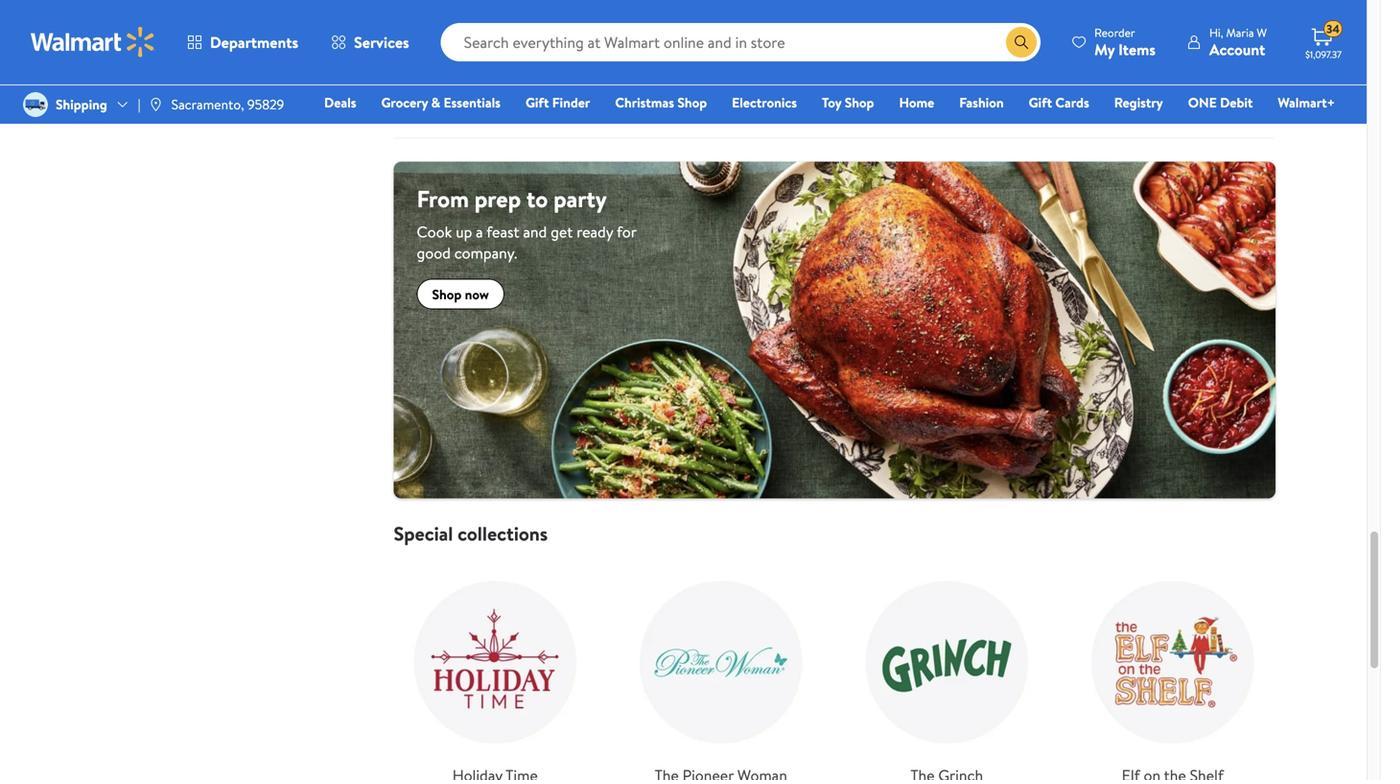 Task type: vqa. For each thing, say whether or not it's contained in the screenshot.
right Shop
yes



Task type: locate. For each thing, give the bounding box(es) containing it.
fashion link
[[951, 92, 1013, 113]]

shop for toy shop
[[845, 93, 875, 112]]

w
[[1258, 24, 1268, 41]]

2 gift from the left
[[1029, 93, 1053, 112]]

services
[[354, 32, 409, 53]]

cards
[[1056, 93, 1090, 112]]

delivery up electronics
[[740, 76, 782, 92]]

gift down shipping
[[1029, 93, 1053, 112]]

1 pickup from the left
[[402, 76, 435, 92]]

0 horizontal spatial shop
[[432, 285, 462, 304]]

shop right 'christmas'
[[678, 93, 707, 112]]

pickup for 117
[[402, 76, 435, 92]]

 image for shipping
[[23, 92, 48, 117]]

gift left finder
[[526, 93, 549, 112]]

8
[[753, 45, 759, 61]]

party
[[554, 183, 607, 215]]

delivery up home
[[887, 76, 928, 92]]

ready
[[577, 221, 614, 242]]

essentials
[[444, 93, 501, 112]]

sacramento, 95829
[[171, 95, 284, 114]]

delivery down 6
[[593, 76, 635, 92]]

pickup up 'toy shop'
[[842, 76, 875, 92]]

6 product group from the left
[[1132, 0, 1252, 130]]

34
[[1327, 21, 1341, 37]]

delivery up one
[[1180, 76, 1222, 92]]

home link
[[891, 92, 944, 113]]

product group containing 2-day shipping
[[985, 0, 1105, 130]]

home
[[900, 93, 935, 112]]

hi,
[[1210, 24, 1224, 41]]

shop now link
[[417, 279, 505, 310]]

delivery
[[446, 76, 488, 92], [593, 76, 635, 92], [740, 76, 782, 92], [887, 76, 928, 92], [1180, 76, 1222, 92]]

product group
[[398, 0, 518, 130], [545, 0, 665, 130], [691, 0, 811, 130], [838, 0, 958, 130], [985, 0, 1105, 130], [1132, 0, 1252, 130]]

2
[[900, 45, 906, 61], [1193, 45, 1200, 61]]

cook
[[417, 221, 452, 242]]

1 product group from the left
[[398, 0, 518, 130]]

pickup up finder
[[548, 76, 582, 92]]

one
[[1189, 93, 1218, 112]]

pickup
[[402, 76, 435, 92], [548, 76, 582, 92], [695, 76, 728, 92], [842, 76, 875, 92], [1136, 76, 1169, 92]]

2 2 from the left
[[1193, 45, 1200, 61]]

delivery for 8
[[740, 76, 782, 92]]

shop now
[[432, 285, 489, 304]]

gift
[[526, 93, 549, 112], [1029, 93, 1053, 112]]

5 product group from the left
[[985, 0, 1105, 130]]

0 horizontal spatial 2
[[900, 45, 906, 61]]

list
[[382, 546, 1286, 780]]

for
[[617, 221, 637, 242]]

 image left shipping
[[23, 92, 48, 117]]

walmart image
[[31, 27, 155, 58]]

product group containing 6
[[545, 0, 665, 130]]

1 horizontal spatial shop
[[678, 93, 707, 112]]

4 delivery from the left
[[887, 76, 928, 92]]

hi, maria w account
[[1210, 24, 1268, 60]]

1 horizontal spatial 2
[[1193, 45, 1200, 61]]

1 gift from the left
[[526, 93, 549, 112]]

product group containing 117
[[398, 0, 518, 130]]

2 up home
[[900, 45, 906, 61]]

2 horizontal spatial shop
[[845, 93, 875, 112]]

3 product group from the left
[[691, 0, 811, 130]]

5 delivery from the left
[[1180, 76, 1222, 92]]

0 horizontal spatial gift
[[526, 93, 549, 112]]

gift cards link
[[1021, 92, 1099, 113]]

services button
[[315, 19, 426, 65]]

delivery up the essentials
[[446, 76, 488, 92]]

0 horizontal spatial  image
[[23, 92, 48, 117]]

to
[[527, 183, 548, 215]]

1 horizontal spatial gift
[[1029, 93, 1053, 112]]

2 left account
[[1193, 45, 1200, 61]]

pickup down 'walmart site-wide' search box
[[695, 76, 728, 92]]

pickup up grocery
[[402, 76, 435, 92]]

2 product group from the left
[[545, 0, 665, 130]]

95829
[[247, 95, 284, 114]]

shop
[[678, 93, 707, 112], [845, 93, 875, 112], [432, 285, 462, 304]]

gift finder link
[[517, 92, 599, 113]]

5 pickup from the left
[[1136, 76, 1169, 92]]

 image right |
[[148, 97, 164, 112]]

deals link
[[316, 92, 365, 113]]

shipping
[[56, 95, 107, 114]]

special
[[394, 520, 453, 547]]

shop left now
[[432, 285, 462, 304]]

6
[[606, 45, 612, 61]]

4 product group from the left
[[838, 0, 958, 130]]

maria
[[1227, 24, 1255, 41]]

electronics
[[732, 93, 798, 112]]

3 delivery from the left
[[740, 76, 782, 92]]

1 horizontal spatial  image
[[148, 97, 164, 112]]

electronics link
[[724, 92, 806, 113]]

christmas shop link
[[607, 92, 716, 113]]

deals
[[324, 93, 357, 112]]

1 delivery from the left
[[446, 76, 488, 92]]

 image
[[23, 92, 48, 117], [148, 97, 164, 112]]

pickup up registry
[[1136, 76, 1169, 92]]

&
[[431, 93, 441, 112]]

shop right toy
[[845, 93, 875, 112]]

2 delivery from the left
[[593, 76, 635, 92]]

2-
[[989, 76, 999, 92]]

$1,097.37
[[1306, 48, 1343, 61]]

3 pickup from the left
[[695, 76, 728, 92]]

2 pickup from the left
[[548, 76, 582, 92]]

shop inside 'link'
[[845, 93, 875, 112]]

walmart+ link
[[1270, 92, 1344, 113]]

special collections
[[394, 520, 548, 547]]

get
[[551, 221, 573, 242]]



Task type: describe. For each thing, give the bounding box(es) containing it.
collections
[[458, 520, 548, 547]]

prep
[[475, 183, 521, 215]]

117
[[459, 45, 472, 61]]

sacramento,
[[171, 95, 244, 114]]

Search search field
[[441, 23, 1041, 61]]

2-day shipping
[[989, 76, 1060, 92]]

reorder my items
[[1095, 24, 1156, 60]]

good
[[417, 242, 451, 264]]

toy shop link
[[814, 92, 883, 113]]

company.
[[455, 242, 518, 264]]

pickup for 6
[[548, 76, 582, 92]]

grocery & essentials
[[381, 93, 501, 112]]

one debit
[[1189, 93, 1254, 112]]

departments
[[210, 32, 299, 53]]

fashion
[[960, 93, 1004, 112]]

delivery for 117
[[446, 76, 488, 92]]

shop for christmas shop
[[678, 93, 707, 112]]

my
[[1095, 39, 1115, 60]]

and
[[523, 221, 547, 242]]

registry link
[[1106, 92, 1172, 113]]

4 pickup from the left
[[842, 76, 875, 92]]

 image for sacramento, 95829
[[148, 97, 164, 112]]

1 2 from the left
[[900, 45, 906, 61]]

finder
[[553, 93, 591, 112]]

departments button
[[171, 19, 315, 65]]

gift finder
[[526, 93, 591, 112]]

one debit link
[[1180, 92, 1262, 113]]

toy
[[822, 93, 842, 112]]

now
[[465, 285, 489, 304]]

gift cards
[[1029, 93, 1090, 112]]

delivery for 6
[[593, 76, 635, 92]]

account
[[1210, 39, 1266, 60]]

gift for gift cards
[[1029, 93, 1053, 112]]

pickup for 2
[[1136, 76, 1169, 92]]

grocery & essentials link
[[373, 92, 510, 113]]

search icon image
[[1014, 35, 1030, 50]]

Walmart Site-Wide search field
[[441, 23, 1041, 61]]

|
[[138, 95, 141, 114]]

walmart+
[[1279, 93, 1336, 112]]

christmas
[[615, 93, 675, 112]]

day
[[999, 76, 1016, 92]]

up
[[456, 221, 472, 242]]

grocery
[[381, 93, 428, 112]]

shipping
[[1019, 76, 1060, 92]]

christmas shop
[[615, 93, 707, 112]]

toy shop
[[822, 93, 875, 112]]

product group containing 8
[[691, 0, 811, 130]]

from
[[417, 183, 469, 215]]

registry
[[1115, 93, 1164, 112]]

pickup for 8
[[695, 76, 728, 92]]

items
[[1119, 39, 1156, 60]]

from prep to party cook up a feast and get ready for good company.
[[417, 183, 637, 264]]

a
[[476, 221, 483, 242]]

debit
[[1221, 93, 1254, 112]]

delivery for 2
[[1180, 76, 1222, 92]]

feast
[[487, 221, 520, 242]]

reorder
[[1095, 24, 1136, 41]]

gift for gift finder
[[526, 93, 549, 112]]



